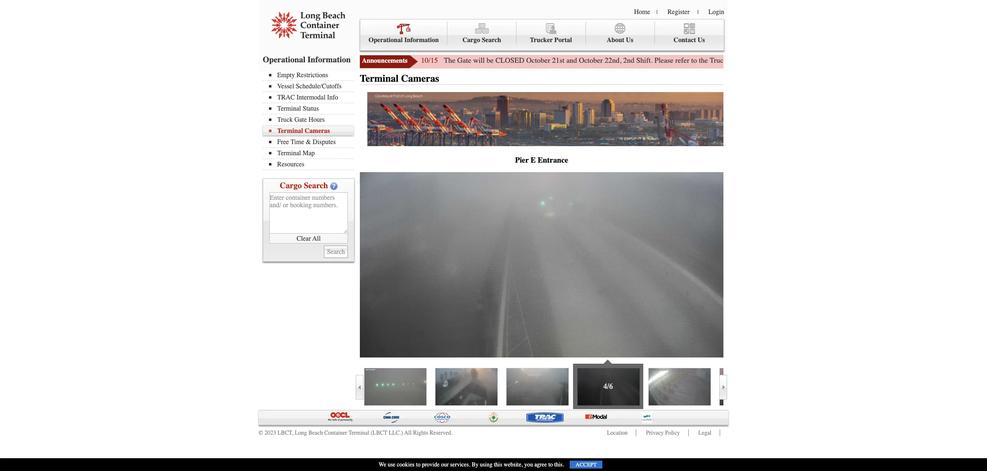 Task type: locate. For each thing, give the bounding box(es) containing it.
| right home link
[[657, 9, 658, 16]]

menu bar
[[360, 19, 725, 51], [263, 71, 358, 170]]

terminal down trac
[[277, 105, 301, 112]]

cameras down truck gate hours link
[[305, 127, 330, 135]]

cameras down 10/15
[[401, 73, 439, 84]]

privacy policy
[[646, 430, 680, 437]]

1 for from the left
[[795, 56, 804, 65]]

hours down terminal status 'link'
[[309, 116, 325, 124]]

search
[[482, 36, 501, 44], [304, 181, 328, 191]]

1 horizontal spatial the
[[874, 56, 883, 65]]

gate
[[457, 56, 471, 65], [729, 56, 743, 65], [295, 116, 307, 124]]

0 vertical spatial all
[[313, 235, 321, 242]]

resources link
[[269, 161, 354, 168]]

truck down trac
[[277, 116, 293, 124]]

cargo up will
[[463, 36, 480, 44]]

web
[[765, 56, 778, 65]]

Enter container numbers and/ or booking numbers.  text field
[[269, 193, 348, 234]]

info
[[327, 94, 338, 101]]

resources
[[277, 161, 305, 168]]

page
[[780, 56, 794, 65]]

map
[[303, 150, 315, 157]]

information up 10/15
[[404, 36, 439, 44]]

truck
[[710, 56, 727, 65], [277, 116, 293, 124]]

0 vertical spatial information
[[404, 36, 439, 44]]

operational up announcements
[[369, 36, 403, 44]]

22nd,
[[605, 56, 622, 65]]

location
[[607, 430, 628, 437]]

empty restrictions link
[[269, 72, 354, 79]]

| left the login link on the right of the page
[[698, 9, 699, 16]]

operational up empty
[[263, 55, 306, 64]]

intermodal
[[297, 94, 326, 101]]

2nd
[[624, 56, 635, 65]]

1 us from the left
[[626, 36, 634, 44]]

1 vertical spatial hours
[[309, 116, 325, 124]]

0 horizontal spatial operational
[[263, 55, 306, 64]]

trucker portal
[[530, 36, 572, 44]]

cargo search
[[463, 36, 501, 44], [280, 181, 328, 191]]

for right page
[[795, 56, 804, 65]]

terminal up resources
[[277, 150, 301, 157]]

2 us from the left
[[698, 36, 705, 44]]

1 | from the left
[[657, 9, 658, 16]]

0 horizontal spatial us
[[626, 36, 634, 44]]

1 horizontal spatial |
[[698, 9, 699, 16]]

operational information up announcements
[[369, 36, 439, 44]]

trac intermodal info link
[[269, 94, 354, 101]]

1 vertical spatial cargo search
[[280, 181, 328, 191]]

cookies
[[397, 462, 415, 469]]

&
[[306, 138, 311, 146]]

1 vertical spatial cargo
[[280, 181, 302, 191]]

1 vertical spatial truck
[[277, 116, 293, 124]]

1 the from the left
[[699, 56, 708, 65]]

entrance
[[538, 156, 568, 165]]

gate down status
[[295, 116, 307, 124]]

0 horizontal spatial |
[[657, 9, 658, 16]]

all inside button
[[313, 235, 321, 242]]

information up restrictions
[[308, 55, 351, 64]]

1 vertical spatial cameras
[[305, 127, 330, 135]]

0 horizontal spatial october
[[526, 56, 550, 65]]

cargo inside cargo search 'link'
[[463, 36, 480, 44]]

0 horizontal spatial gate
[[295, 116, 307, 124]]

0 horizontal spatial for
[[795, 56, 804, 65]]

october
[[526, 56, 550, 65], [579, 56, 603, 65]]

portal
[[555, 36, 572, 44]]

cameras
[[401, 73, 439, 84], [305, 127, 330, 135]]

all right llc.)
[[404, 430, 412, 437]]

1 vertical spatial operational information
[[263, 55, 351, 64]]

1 horizontal spatial for
[[864, 56, 872, 65]]

0 horizontal spatial truck
[[277, 116, 293, 124]]

0 horizontal spatial information
[[308, 55, 351, 64]]

0 vertical spatial menu bar
[[360, 19, 725, 51]]

legal link
[[699, 430, 712, 437]]

free
[[277, 138, 289, 146]]

policy
[[665, 430, 680, 437]]

0 horizontal spatial all
[[313, 235, 321, 242]]

0 horizontal spatial the
[[699, 56, 708, 65]]

0 horizontal spatial hours
[[309, 116, 325, 124]]

1 vertical spatial search
[[304, 181, 328, 191]]

search up be
[[482, 36, 501, 44]]

1 horizontal spatial cargo
[[463, 36, 480, 44]]

1 horizontal spatial menu bar
[[360, 19, 725, 51]]

to right refer
[[692, 56, 697, 65]]

1 horizontal spatial hours
[[745, 56, 763, 65]]

|
[[657, 9, 658, 16], [698, 9, 699, 16]]

hours
[[745, 56, 763, 65], [309, 116, 325, 124]]

cargo
[[463, 36, 480, 44], [280, 181, 302, 191]]

0 horizontal spatial menu bar
[[263, 71, 358, 170]]

clear
[[297, 235, 311, 242]]

operational information
[[369, 36, 439, 44], [263, 55, 351, 64]]

1 horizontal spatial us
[[698, 36, 705, 44]]

announcements
[[362, 57, 408, 64]]

vessel
[[277, 83, 294, 90]]

0 vertical spatial operational information
[[369, 36, 439, 44]]

the right refer
[[699, 56, 708, 65]]

1 horizontal spatial information
[[404, 36, 439, 44]]

cargo down resources
[[280, 181, 302, 191]]

us right about
[[626, 36, 634, 44]]

agree
[[535, 462, 547, 469]]

0 vertical spatial cargo
[[463, 36, 480, 44]]

cargo search up will
[[463, 36, 501, 44]]

operational information inside menu bar
[[369, 36, 439, 44]]

0 vertical spatial cargo search
[[463, 36, 501, 44]]

you
[[524, 462, 533, 469]]

menu bar containing empty restrictions
[[263, 71, 358, 170]]

gate left the web
[[729, 56, 743, 65]]

0 horizontal spatial cameras
[[305, 127, 330, 135]]

terminal cameras
[[360, 73, 439, 84]]

to left this. on the right
[[549, 462, 553, 469]]

1 horizontal spatial operational
[[369, 36, 403, 44]]

truck right refer
[[710, 56, 727, 65]]

the
[[444, 56, 456, 65]]

information inside menu bar
[[404, 36, 439, 44]]

0 vertical spatial search
[[482, 36, 501, 44]]

october right "and"
[[579, 56, 603, 65]]

terminal map link
[[269, 150, 354, 157]]

menu bar containing operational information
[[360, 19, 725, 51]]

to left provide at left bottom
[[416, 462, 421, 469]]

schedule/cutoffs
[[296, 83, 342, 90]]

shift.
[[637, 56, 653, 65]]

register link
[[668, 8, 690, 16]]

1 horizontal spatial october
[[579, 56, 603, 65]]

all
[[313, 235, 321, 242], [404, 430, 412, 437]]

for
[[795, 56, 804, 65], [864, 56, 872, 65]]

login
[[709, 8, 725, 16]]

1 horizontal spatial operational information
[[369, 36, 439, 44]]

0 vertical spatial operational
[[369, 36, 403, 44]]

this.
[[554, 462, 564, 469]]

1 vertical spatial menu bar
[[263, 71, 358, 170]]

search down resources link
[[304, 181, 328, 191]]

lbct,
[[278, 430, 293, 437]]

for right "details"
[[864, 56, 872, 65]]

0 vertical spatial cameras
[[401, 73, 439, 84]]

hours left the web
[[745, 56, 763, 65]]

None submit
[[324, 246, 348, 258]]

1 horizontal spatial search
[[482, 36, 501, 44]]

clear all
[[297, 235, 321, 242]]

us right contact
[[698, 36, 705, 44]]

0 vertical spatial truck
[[710, 56, 727, 65]]

llc.)
[[389, 430, 403, 437]]

cargo search down resources link
[[280, 181, 328, 191]]

legal
[[699, 430, 712, 437]]

2 | from the left
[[698, 9, 699, 16]]

us for contact us
[[698, 36, 705, 44]]

gate
[[828, 56, 840, 65]]

21st
[[552, 56, 565, 65]]

all right clear
[[313, 235, 321, 242]]

truck gate hours link
[[269, 116, 354, 124]]

gate right the
[[457, 56, 471, 65]]

1 vertical spatial operational
[[263, 55, 306, 64]]

the left week.
[[874, 56, 883, 65]]

october left 21st
[[526, 56, 550, 65]]

operational information up empty restrictions link at left top
[[263, 55, 351, 64]]

contact
[[674, 36, 696, 44]]

terminal cameras link
[[269, 127, 354, 135]]

beach
[[309, 430, 323, 437]]

1 horizontal spatial cargo search
[[463, 36, 501, 44]]

terminal left (lbct
[[349, 430, 369, 437]]

we use cookies to provide our services. by using this website, you agree to this.
[[379, 462, 564, 469]]

operational inside "operational information" link
[[369, 36, 403, 44]]

1 horizontal spatial all
[[404, 430, 412, 437]]

the
[[699, 56, 708, 65], [874, 56, 883, 65]]



Task type: describe. For each thing, give the bounding box(es) containing it.
empty restrictions vessel schedule/cutoffs trac intermodal info terminal status truck gate hours terminal cameras free time & disputes terminal map resources
[[277, 72, 342, 168]]

0 horizontal spatial operational information
[[263, 55, 351, 64]]

about
[[607, 36, 625, 44]]

about us link
[[586, 21, 655, 45]]

trucker
[[530, 36, 553, 44]]

login link
[[709, 8, 725, 16]]

details
[[842, 56, 862, 65]]

restrictions
[[297, 72, 328, 79]]

disputes
[[313, 138, 336, 146]]

pier e entrance
[[515, 156, 568, 165]]

search inside 'link'
[[482, 36, 501, 44]]

website,
[[504, 462, 523, 469]]

using
[[480, 462, 493, 469]]

cameras inside empty restrictions vessel schedule/cutoffs trac intermodal info terminal status truck gate hours terminal cameras free time & disputes terminal map resources
[[305, 127, 330, 135]]

reserved.
[[430, 430, 453, 437]]

gate inside empty restrictions vessel schedule/cutoffs trac intermodal info terminal status truck gate hours terminal cameras free time & disputes terminal map resources
[[295, 116, 307, 124]]

terminal down announcements
[[360, 73, 399, 84]]

time
[[291, 138, 304, 146]]

provide
[[422, 462, 440, 469]]

pier
[[515, 156, 529, 165]]

contact us
[[674, 36, 705, 44]]

2 october from the left
[[579, 56, 603, 65]]

0 horizontal spatial search
[[304, 181, 328, 191]]

cargo search inside 'link'
[[463, 36, 501, 44]]

trucker portal link
[[517, 21, 586, 45]]

1 october from the left
[[526, 56, 550, 65]]

2 horizontal spatial to
[[692, 56, 697, 65]]

contact us link
[[655, 21, 724, 45]]

1 horizontal spatial gate
[[457, 56, 471, 65]]

0 horizontal spatial cargo search
[[280, 181, 328, 191]]

free time & disputes link
[[269, 138, 354, 146]]

2023
[[265, 430, 276, 437]]

0 horizontal spatial cargo
[[280, 181, 302, 191]]

and
[[567, 56, 577, 65]]

1 horizontal spatial truck
[[710, 56, 727, 65]]

0 horizontal spatial to
[[416, 462, 421, 469]]

further
[[806, 56, 826, 65]]

register
[[668, 8, 690, 16]]

privacy policy link
[[646, 430, 680, 437]]

services.
[[450, 462, 470, 469]]

10/15
[[421, 56, 438, 65]]

operational information link
[[360, 21, 448, 45]]

e
[[531, 156, 536, 165]]

10/15 the gate will be closed october 21st and october 22nd, 2nd shift. please refer to the truck gate hours web page for further gate details for the week.
[[421, 56, 903, 65]]

clear all button
[[269, 234, 348, 244]]

closed
[[496, 56, 525, 65]]

will
[[473, 56, 485, 65]]

1 horizontal spatial cameras
[[401, 73, 439, 84]]

about us
[[607, 36, 634, 44]]

hours inside empty restrictions vessel schedule/cutoffs trac intermodal info terminal status truck gate hours terminal cameras free time & disputes terminal map resources
[[309, 116, 325, 124]]

by
[[472, 462, 479, 469]]

home link
[[634, 8, 650, 16]]

© 2023 lbct, long beach container terminal (lbct llc.) all rights reserved.
[[259, 430, 453, 437]]

accept button
[[570, 461, 603, 469]]

status
[[303, 105, 319, 112]]

1 horizontal spatial to
[[549, 462, 553, 469]]

be
[[487, 56, 494, 65]]

long
[[295, 430, 307, 437]]

use
[[388, 462, 396, 469]]

accept
[[576, 462, 597, 468]]

please
[[655, 56, 674, 65]]

privacy
[[646, 430, 664, 437]]

(lbct
[[371, 430, 388, 437]]

1 vertical spatial information
[[308, 55, 351, 64]]

home
[[634, 8, 650, 16]]

vessel schedule/cutoffs link
[[269, 83, 354, 90]]

empty
[[277, 72, 295, 79]]

terminal up free
[[277, 127, 303, 135]]

0 vertical spatial hours
[[745, 56, 763, 65]]

us for about us
[[626, 36, 634, 44]]

2 horizontal spatial gate
[[729, 56, 743, 65]]

we
[[379, 462, 386, 469]]

rights
[[413, 430, 428, 437]]

cargo search link
[[448, 21, 517, 45]]

our
[[441, 462, 449, 469]]

truck inside empty restrictions vessel schedule/cutoffs trac intermodal info terminal status truck gate hours terminal cameras free time & disputes terminal map resources
[[277, 116, 293, 124]]

trac
[[277, 94, 295, 101]]

this
[[494, 462, 502, 469]]

1 vertical spatial all
[[404, 430, 412, 437]]

refer
[[676, 56, 690, 65]]

2 the from the left
[[874, 56, 883, 65]]

2 for from the left
[[864, 56, 872, 65]]

©
[[259, 430, 263, 437]]

week.
[[885, 56, 903, 65]]

location link
[[607, 430, 628, 437]]

terminal status link
[[269, 105, 354, 112]]

container
[[324, 430, 347, 437]]



Task type: vqa. For each thing, say whether or not it's contained in the screenshot.
Privacy
yes



